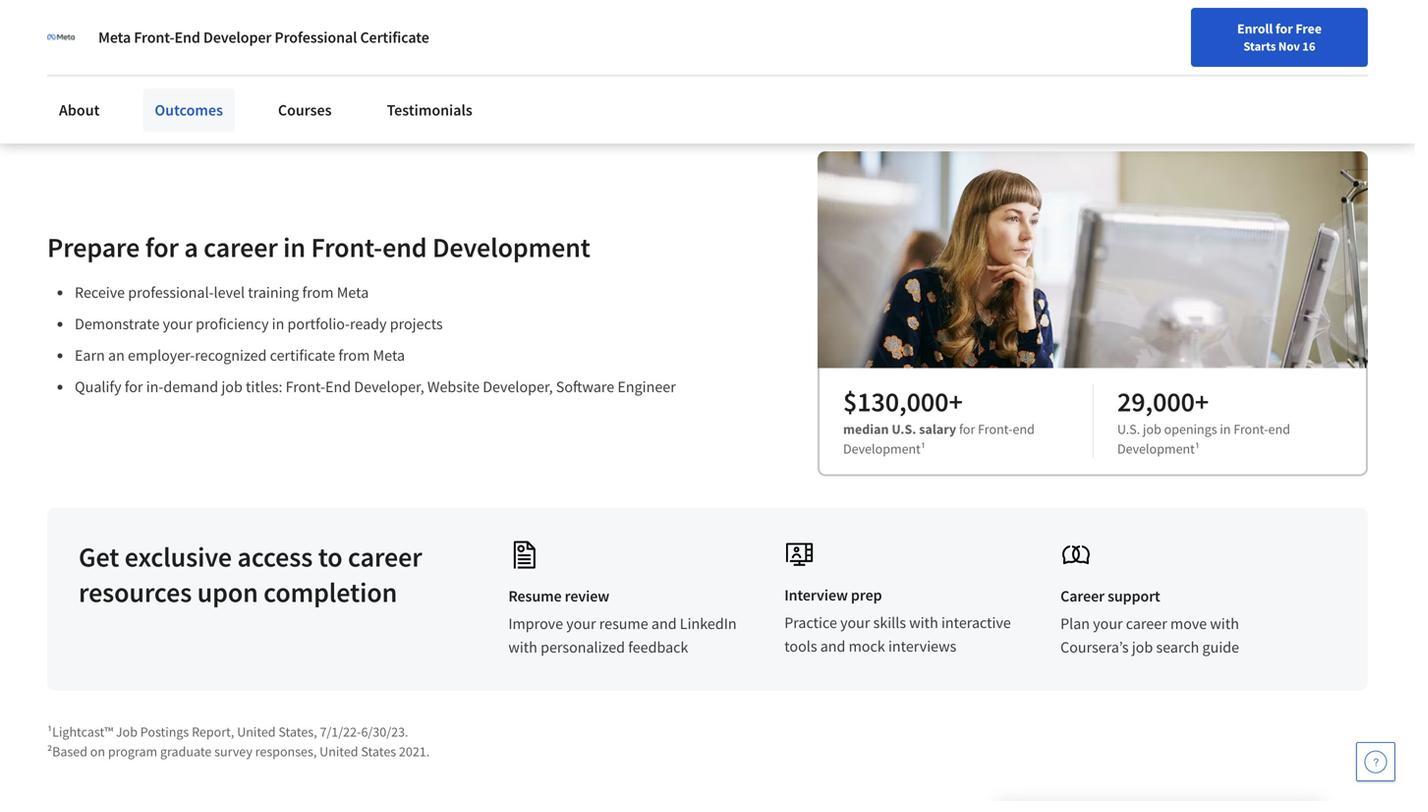 Task type: vqa. For each thing, say whether or not it's contained in the screenshot.
'certificate' in the Will I earn a certificate or credit for completing a career learning path? dropdown button
no



Task type: locate. For each thing, give the bounding box(es) containing it.
job down the recognized
[[221, 377, 243, 396]]

job inside 29,000 + u.s. job openings in front-end development
[[1143, 420, 1162, 438]]

for for starts
[[1276, 20, 1293, 37]]

1 horizontal spatial development
[[843, 440, 921, 458]]

1 vertical spatial end
[[325, 377, 351, 396]]

developer
[[203, 28, 272, 47]]

u.s. down 29,000
[[1118, 420, 1141, 438]]

career right the "to"
[[348, 540, 422, 574]]

development inside for front-end development
[[843, 440, 921, 458]]

for left business
[[269, 35, 289, 54]]

1 horizontal spatial end
[[1013, 420, 1035, 438]]

¹ down salary
[[921, 440, 926, 458]]

for inside enroll for free starts nov 16
[[1276, 20, 1293, 37]]

your up coursera's
[[1093, 614, 1123, 633]]

united up survey
[[237, 723, 276, 741]]

1 horizontal spatial and
[[821, 636, 846, 656]]

job down 29,000
[[1143, 420, 1162, 438]]

2 vertical spatial career
[[1126, 614, 1168, 633]]

+ up openings
[[1195, 384, 1209, 419]]

7/1/22-
[[320, 723, 361, 741]]

0 vertical spatial and
[[652, 614, 677, 633]]

professional
[[275, 28, 357, 47]]

earn
[[75, 345, 105, 365]]

2 horizontal spatial meta
[[373, 345, 405, 365]]

practice
[[785, 613, 837, 632]]

get
[[79, 540, 119, 574]]

end
[[382, 230, 427, 264], [1013, 420, 1035, 438], [1269, 420, 1291, 438]]

u.s. inside 29,000 + u.s. job openings in front-end development
[[1118, 420, 1141, 438]]

front- right salary
[[978, 420, 1013, 438]]

u.s.
[[892, 420, 917, 438], [1118, 420, 1141, 438]]

demand
[[164, 377, 218, 396]]

meta up ready
[[337, 282, 369, 302]]

openings
[[1164, 420, 1218, 438]]

development
[[432, 230, 591, 264], [843, 440, 921, 458], [1118, 440, 1195, 458]]

2 ¹ from the left
[[1195, 440, 1200, 458]]

0 horizontal spatial u.s.
[[892, 420, 917, 438]]

in inside 29,000 + u.s. job openings in front-end development
[[1220, 420, 1231, 438]]

coursera's
[[1061, 637, 1129, 657]]

from
[[302, 282, 334, 302], [338, 345, 370, 365]]

your inside interview prep practice your skills with interactive tools and mock interviews
[[841, 613, 870, 632]]

0 horizontal spatial end
[[382, 230, 427, 264]]

job
[[116, 723, 138, 741]]

+ up salary
[[949, 384, 963, 419]]

for up nov
[[1276, 20, 1293, 37]]

from down ready
[[338, 345, 370, 365]]

2 horizontal spatial career
[[1126, 614, 1168, 633]]

meta up qualify for in-demand job titles: front-end developer, website developer, software engineer
[[373, 345, 405, 365]]

with inside resume review improve your resume and linkedin with personalized feedback
[[509, 637, 538, 657]]

0 horizontal spatial career
[[204, 230, 278, 264]]

job
[[221, 377, 243, 396], [1143, 420, 1162, 438], [1132, 637, 1153, 657]]

your up personalized
[[566, 614, 596, 633]]

1 + from the left
[[949, 384, 963, 419]]

your for interview prep practice your skills with interactive tools and mock interviews
[[841, 613, 870, 632]]

career up level
[[204, 230, 278, 264]]

meta right meta image
[[98, 28, 131, 47]]

with up interviews on the right bottom of page
[[909, 613, 939, 632]]

0 vertical spatial career
[[204, 230, 278, 264]]

your up "mock"
[[841, 613, 870, 632]]

enroll
[[1238, 20, 1273, 37]]

developer, right website
[[483, 377, 553, 396]]

+ inside 29,000 + u.s. job openings in front-end development
[[1195, 384, 1209, 419]]

end right openings
[[1269, 420, 1291, 438]]

1 horizontal spatial with
[[909, 613, 939, 632]]

1 vertical spatial from
[[338, 345, 370, 365]]

meta image
[[47, 24, 75, 51]]

2 horizontal spatial with
[[1210, 614, 1239, 633]]

access
[[237, 540, 313, 574]]

titles:
[[246, 377, 283, 396]]

and inside interview prep practice your skills with interactive tools and mock interviews
[[821, 636, 846, 656]]

front-
[[134, 28, 174, 47], [311, 230, 382, 264], [286, 377, 325, 396], [978, 420, 1013, 438], [1234, 420, 1269, 438]]

developer, left website
[[354, 377, 424, 396]]

+
[[949, 384, 963, 419], [1195, 384, 1209, 419]]

0 vertical spatial united
[[237, 723, 276, 741]]

1 horizontal spatial developer,
[[483, 377, 553, 396]]

job left the search
[[1132, 637, 1153, 657]]

with up guide
[[1210, 614, 1239, 633]]

your down the professional-
[[163, 314, 193, 334]]

in down training
[[272, 314, 284, 334]]

2 u.s. from the left
[[1118, 420, 1141, 438]]

end up projects
[[382, 230, 427, 264]]

interviews
[[889, 636, 957, 656]]

united down 7/1/22-
[[320, 743, 358, 760]]

earn an employer-recognized certificate from meta
[[75, 345, 405, 365]]

end
[[174, 28, 200, 47], [325, 377, 351, 396]]

0 horizontal spatial united
[[237, 723, 276, 741]]

1 vertical spatial united
[[320, 743, 358, 760]]

search
[[1156, 637, 1200, 657]]

and right "tools"
[[821, 636, 846, 656]]

for right salary
[[959, 420, 975, 438]]

from up portfolio-
[[302, 282, 334, 302]]

1 ¹ from the left
[[921, 440, 926, 458]]

0 horizontal spatial meta
[[98, 28, 131, 47]]

1 vertical spatial job
[[1143, 420, 1162, 438]]

for left in- in the top left of the page
[[125, 377, 143, 396]]

in up training
[[283, 230, 306, 264]]

1 horizontal spatial +
[[1195, 384, 1209, 419]]

29,000 + u.s. job openings in front-end development
[[1118, 384, 1291, 458]]

u.s. down $130,000
[[892, 420, 917, 438]]

2 + from the left
[[1195, 384, 1209, 419]]

certificate
[[270, 345, 335, 365]]

meta front-end developer professional certificate
[[98, 28, 429, 47]]

graduate
[[160, 743, 212, 760]]

help center image
[[1364, 750, 1388, 774]]

outcomes link
[[143, 88, 235, 132]]

1 vertical spatial career
[[348, 540, 422, 574]]

career inside get exclusive access to career resources upon completion
[[348, 540, 422, 574]]

menu item
[[1040, 20, 1166, 84]]

testimonials
[[387, 100, 473, 120]]

tools
[[785, 636, 817, 656]]

2 vertical spatial in
[[1220, 420, 1231, 438]]

with inside career support plan your career move with coursera's job search guide
[[1210, 614, 1239, 633]]

1 horizontal spatial career
[[348, 540, 422, 574]]

1 vertical spatial and
[[821, 636, 846, 656]]

upon
[[197, 575, 258, 609]]

2 horizontal spatial development
[[1118, 440, 1195, 458]]

a
[[184, 230, 198, 264]]

0 horizontal spatial from
[[302, 282, 334, 302]]

¹ down openings
[[1195, 440, 1200, 458]]

1 horizontal spatial ¹
[[1195, 440, 1200, 458]]

exclusive
[[125, 540, 232, 574]]

employer-
[[128, 345, 195, 365]]

in
[[283, 230, 306, 264], [272, 314, 284, 334], [1220, 420, 1231, 438]]

your inside resume review improve your resume and linkedin with personalized feedback
[[566, 614, 596, 633]]

2 vertical spatial meta
[[373, 345, 405, 365]]

and
[[652, 614, 677, 633], [821, 636, 846, 656]]

0 horizontal spatial ¹
[[921, 440, 926, 458]]

0 horizontal spatial and
[[652, 614, 677, 633]]

program
[[108, 743, 157, 760]]

for left a at the top left
[[145, 230, 179, 264]]

2 horizontal spatial end
[[1269, 420, 1291, 438]]

end down certificate
[[325, 377, 351, 396]]

on
[[90, 743, 105, 760]]

qualify
[[75, 377, 121, 396]]

in right openings
[[1220, 420, 1231, 438]]

website
[[427, 377, 480, 396]]

1 horizontal spatial end
[[325, 377, 351, 396]]

2 vertical spatial job
[[1132, 637, 1153, 657]]

support
[[1108, 586, 1161, 606]]

front- down certificate
[[286, 377, 325, 396]]

for
[[1276, 20, 1293, 37], [269, 35, 289, 54], [145, 230, 179, 264], [125, 377, 143, 396], [959, 420, 975, 438]]

0 horizontal spatial developer,
[[354, 377, 424, 396]]

1 horizontal spatial from
[[338, 345, 370, 365]]

plan
[[1061, 614, 1090, 633]]

with down improve
[[509, 637, 538, 657]]

outcomes
[[155, 100, 223, 120]]

²based
[[47, 743, 87, 760]]

0 horizontal spatial with
[[509, 637, 538, 657]]

and up feedback
[[652, 614, 677, 633]]

0 horizontal spatial +
[[949, 384, 963, 419]]

about
[[59, 100, 100, 120]]

report,
[[192, 723, 234, 741]]

career inside career support plan your career move with coursera's job search guide
[[1126, 614, 1168, 633]]

software
[[556, 377, 615, 396]]

None search field
[[280, 12, 605, 52]]

0 horizontal spatial end
[[174, 28, 200, 47]]

learn
[[80, 35, 119, 54]]

job inside career support plan your career move with coursera's job search guide
[[1132, 637, 1153, 657]]

front- right openings
[[1234, 420, 1269, 438]]

career down support at the right
[[1126, 614, 1168, 633]]

16
[[1303, 38, 1316, 54]]

end right salary
[[1013, 420, 1035, 438]]

¹
[[921, 440, 926, 458], [1195, 440, 1200, 458]]

1 horizontal spatial meta
[[337, 282, 369, 302]]

front- up ready
[[311, 230, 382, 264]]

0 vertical spatial meta
[[98, 28, 131, 47]]

for for career
[[145, 230, 179, 264]]

coursera enterprise logos image
[[930, 0, 1323, 41]]

your inside career support plan your career move with coursera's job search guide
[[1093, 614, 1123, 633]]

0 vertical spatial in
[[283, 230, 306, 264]]

end left coursera
[[174, 28, 200, 47]]

1 horizontal spatial u.s.
[[1118, 420, 1141, 438]]

0 vertical spatial job
[[221, 377, 243, 396]]

career for plan
[[1126, 614, 1168, 633]]

courses
[[278, 100, 332, 120]]

engineer
[[618, 377, 676, 396]]

with
[[909, 613, 939, 632], [1210, 614, 1239, 633], [509, 637, 538, 657]]

states
[[361, 743, 396, 760]]

interview prep practice your skills with interactive tools and mock interviews
[[785, 585, 1011, 656]]

1 u.s. from the left
[[892, 420, 917, 438]]

+ inside $130,000 + median u.s. salary
[[949, 384, 963, 419]]

meta
[[98, 28, 131, 47], [337, 282, 369, 302], [373, 345, 405, 365]]

and inside resume review improve your resume and linkedin with personalized feedback
[[652, 614, 677, 633]]

career support plan your career move with coursera's job search guide
[[1061, 586, 1240, 657]]



Task type: describe. For each thing, give the bounding box(es) containing it.
certificate
[[360, 28, 429, 47]]

with inside interview prep practice your skills with interactive tools and mock interviews
[[909, 613, 939, 632]]

in-
[[146, 377, 164, 396]]

for inside for front-end development
[[959, 420, 975, 438]]

personalized
[[541, 637, 625, 657]]

interview
[[785, 585, 848, 605]]

career for access
[[348, 540, 422, 574]]

testimonials link
[[375, 88, 484, 132]]

level
[[214, 282, 245, 302]]

front- right learn
[[134, 28, 174, 47]]

receive professional-level training from meta
[[75, 282, 369, 302]]

qualify for in-demand job titles: front-end developer, website developer, software engineer
[[75, 377, 676, 396]]

median
[[843, 420, 889, 438]]

front- inside for front-end development
[[978, 420, 1013, 438]]

coursera image
[[24, 16, 148, 47]]

for for demand
[[125, 377, 143, 396]]

0 vertical spatial end
[[174, 28, 200, 47]]

¹lightcast™ job postings report, united states, 7/1/22-6/30/23. ²based on program graduate survey responses, united states 2021.
[[47, 723, 430, 760]]

survey
[[214, 743, 252, 760]]

your for career support plan your career move with coursera's job search guide
[[1093, 614, 1123, 633]]

guide
[[1203, 637, 1240, 657]]

prepare
[[47, 230, 140, 264]]

resources
[[79, 575, 192, 609]]

+ for 29,000
[[1195, 384, 1209, 419]]

your for resume review improve your resume and linkedin with personalized feedback
[[566, 614, 596, 633]]

more
[[122, 35, 158, 54]]

postings
[[140, 723, 189, 741]]

learn more about coursera for business
[[80, 35, 352, 54]]

get exclusive access to career resources upon completion
[[79, 540, 422, 609]]

1 vertical spatial meta
[[337, 282, 369, 302]]

skills
[[873, 613, 906, 632]]

to
[[318, 540, 343, 574]]

interactive
[[942, 613, 1011, 632]]

about
[[161, 35, 201, 54]]

resume
[[509, 586, 562, 606]]

about link
[[47, 88, 111, 132]]

career
[[1061, 586, 1105, 606]]

+ for $130,000
[[949, 384, 963, 419]]

projects
[[390, 314, 443, 334]]

¹lightcast™
[[47, 723, 113, 741]]

¹ for $130,000
[[921, 440, 926, 458]]

2 developer, from the left
[[483, 377, 553, 396]]

move
[[1171, 614, 1207, 633]]

end inside for front-end development
[[1013, 420, 1035, 438]]

states,
[[279, 723, 317, 741]]

portfolio-
[[288, 314, 350, 334]]

mock
[[849, 636, 885, 656]]

recognized
[[195, 345, 267, 365]]

1 vertical spatial in
[[272, 314, 284, 334]]

1 developer, from the left
[[354, 377, 424, 396]]

ready
[[350, 314, 387, 334]]

for front-end development
[[843, 420, 1035, 458]]

development inside 29,000 + u.s. job openings in front-end development
[[1118, 440, 1195, 458]]

29,000
[[1118, 384, 1195, 419]]

prep
[[851, 585, 882, 605]]

an
[[108, 345, 125, 365]]

proficiency
[[196, 314, 269, 334]]

$130,000 + median u.s. salary
[[843, 384, 963, 438]]

$130,000
[[843, 384, 949, 419]]

review
[[565, 586, 610, 606]]

feedback
[[628, 637, 688, 657]]

show notifications image
[[1187, 25, 1211, 48]]

responses,
[[255, 743, 317, 760]]

front- inside 29,000 + u.s. job openings in front-end development
[[1234, 420, 1269, 438]]

0 horizontal spatial development
[[432, 230, 591, 264]]

end inside 29,000 + u.s. job openings in front-end development
[[1269, 420, 1291, 438]]

0 vertical spatial from
[[302, 282, 334, 302]]

business
[[292, 35, 352, 54]]

professional-
[[128, 282, 214, 302]]

6/30/23.
[[361, 723, 408, 741]]

enroll for free starts nov 16
[[1238, 20, 1322, 54]]

coursera
[[204, 35, 266, 54]]

¹ for 29,000
[[1195, 440, 1200, 458]]

resume review improve your resume and linkedin with personalized feedback
[[509, 586, 737, 657]]

1 horizontal spatial united
[[320, 743, 358, 760]]

free
[[1296, 20, 1322, 37]]

2021.
[[399, 743, 430, 760]]

receive
[[75, 282, 125, 302]]

starts
[[1244, 38, 1276, 54]]

demonstrate your proficiency in portfolio-ready projects
[[75, 314, 443, 334]]

improve
[[509, 614, 563, 633]]

salary
[[919, 420, 957, 438]]

completion
[[264, 575, 397, 609]]

linkedin
[[680, 614, 737, 633]]

demonstrate
[[75, 314, 160, 334]]

training
[[248, 282, 299, 302]]

u.s. inside $130,000 + median u.s. salary
[[892, 420, 917, 438]]

courses link
[[266, 88, 344, 132]]

nov
[[1279, 38, 1300, 54]]

resume
[[599, 614, 648, 633]]



